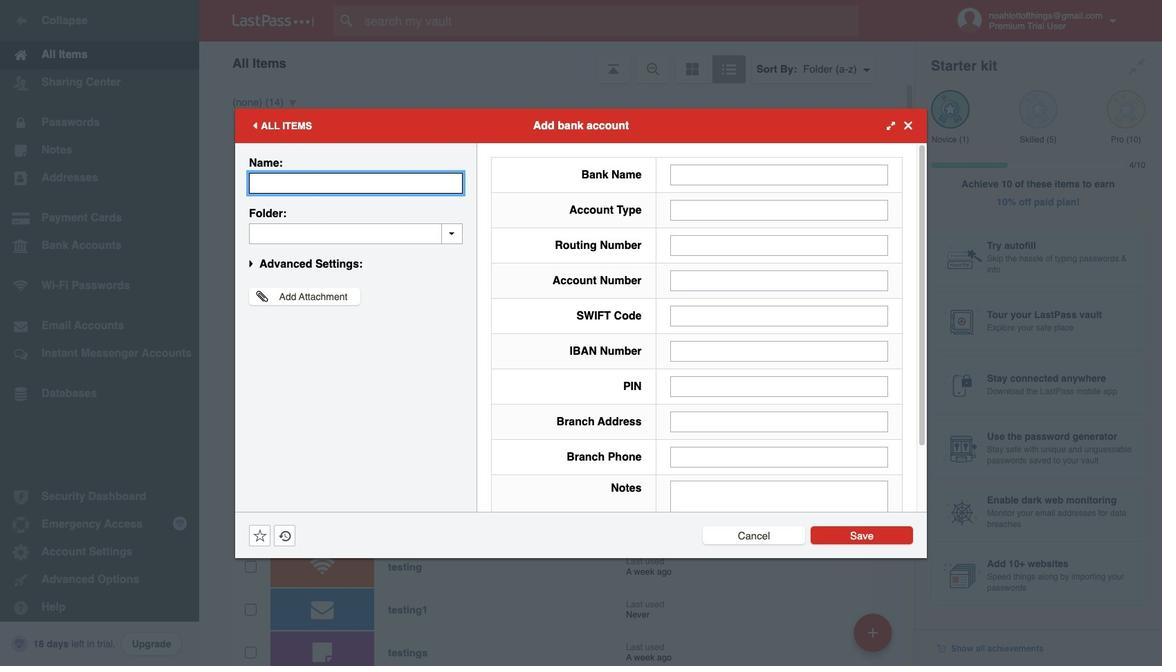 Task type: describe. For each thing, give the bounding box(es) containing it.
vault options navigation
[[199, 42, 915, 83]]

lastpass image
[[233, 15, 314, 27]]

Search search field
[[334, 6, 887, 36]]

main navigation navigation
[[0, 0, 199, 667]]

new item image
[[869, 628, 878, 638]]



Task type: locate. For each thing, give the bounding box(es) containing it.
None text field
[[670, 164, 889, 185], [249, 173, 463, 193], [670, 200, 889, 220], [670, 270, 889, 291], [670, 306, 889, 326], [670, 376, 889, 397], [670, 411, 889, 432], [670, 447, 889, 468], [670, 164, 889, 185], [249, 173, 463, 193], [670, 200, 889, 220], [670, 270, 889, 291], [670, 306, 889, 326], [670, 376, 889, 397], [670, 411, 889, 432], [670, 447, 889, 468]]

search my vault text field
[[334, 6, 887, 36]]

dialog
[[235, 108, 927, 575]]

new item navigation
[[849, 610, 901, 667]]

None text field
[[249, 223, 463, 244], [670, 235, 889, 256], [670, 341, 889, 362], [670, 481, 889, 566], [249, 223, 463, 244], [670, 235, 889, 256], [670, 341, 889, 362], [670, 481, 889, 566]]



Task type: vqa. For each thing, say whether or not it's contained in the screenshot.
New item element
no



